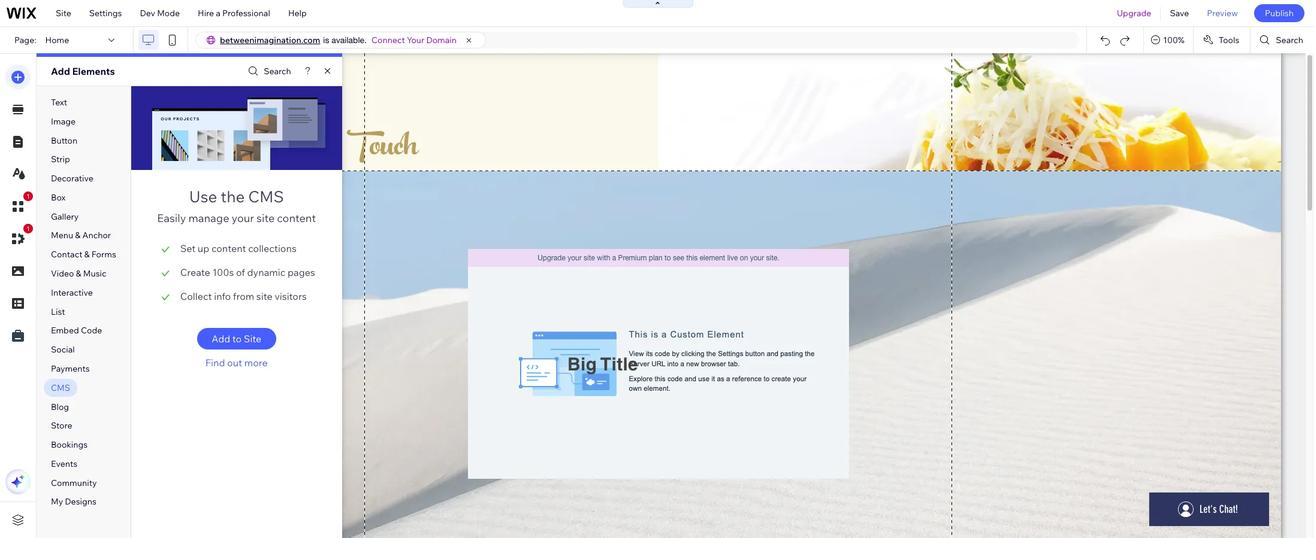 Task type: describe. For each thing, give the bounding box(es) containing it.
decorative
[[51, 173, 93, 184]]

your
[[232, 212, 254, 225]]

of
[[236, 267, 245, 279]]

save
[[1170, 8, 1189, 19]]

site inside button
[[244, 333, 262, 345]]

community
[[51, 478, 97, 489]]

0 horizontal spatial site
[[56, 8, 71, 19]]

add for add to site
[[212, 333, 230, 345]]

add elements
[[51, 65, 115, 77]]

is available. connect your domain
[[323, 35, 457, 46]]

out
[[227, 357, 242, 369]]

blog
[[51, 402, 69, 413]]

visitors
[[275, 291, 307, 303]]

collections
[[248, 243, 297, 255]]

tools button
[[1194, 27, 1251, 53]]

add to site
[[212, 333, 262, 345]]

hire a professional
[[198, 8, 270, 19]]

0 horizontal spatial content
[[212, 243, 246, 255]]

is
[[323, 35, 329, 45]]

save button
[[1161, 0, 1198, 26]]

100s
[[212, 267, 234, 279]]

menu
[[51, 230, 73, 241]]

elements
[[72, 65, 115, 77]]

easily
[[157, 212, 186, 225]]

to
[[232, 333, 242, 345]]

tools
[[1219, 35, 1240, 46]]

store
[[51, 421, 72, 432]]

up
[[198, 243, 209, 255]]

available.
[[332, 35, 367, 45]]

gallery
[[51, 211, 79, 222]]

strip
[[51, 154, 70, 165]]

& for contact
[[84, 250, 90, 260]]

button
[[51, 135, 77, 146]]

the
[[221, 187, 245, 207]]

my
[[51, 497, 63, 508]]

set up content collections
[[180, 243, 297, 255]]

from
[[233, 291, 254, 303]]

contact
[[51, 250, 82, 260]]

designs
[[65, 497, 96, 508]]

a
[[216, 8, 221, 19]]

content inside use the cms easily manage your site content
[[277, 212, 316, 225]]

contact & forms
[[51, 250, 116, 260]]

domain
[[426, 35, 457, 46]]

find out more button
[[197, 357, 276, 369]]

info
[[214, 291, 231, 303]]

embed
[[51, 326, 79, 337]]

dev mode
[[140, 8, 180, 19]]

more
[[244, 357, 268, 369]]

home
[[45, 35, 69, 46]]

& for video
[[76, 269, 81, 279]]

set
[[180, 243, 196, 255]]

0 vertical spatial search button
[[1251, 27, 1315, 53]]

betweenimagination.com
[[220, 35, 320, 46]]

preview
[[1207, 8, 1238, 19]]

1 horizontal spatial search
[[1276, 35, 1304, 46]]

1 vertical spatial site
[[256, 291, 273, 303]]

0 horizontal spatial search button
[[245, 63, 291, 80]]

box
[[51, 192, 66, 203]]

preview button
[[1198, 0, 1247, 26]]

add for add elements
[[51, 65, 70, 77]]

1 1 button from the top
[[5, 192, 33, 219]]

text
[[51, 97, 67, 108]]

anchor
[[82, 230, 111, 241]]

code
[[81, 326, 102, 337]]



Task type: locate. For each thing, give the bounding box(es) containing it.
0 vertical spatial site
[[257, 212, 275, 225]]

dynamic
[[247, 267, 286, 279]]

add inside button
[[212, 333, 230, 345]]

0 vertical spatial 1
[[26, 193, 30, 200]]

1 vertical spatial site
[[244, 333, 262, 345]]

1 button left box
[[5, 192, 33, 219]]

settings
[[89, 8, 122, 19]]

& right video on the left of page
[[76, 269, 81, 279]]

1 vertical spatial content
[[212, 243, 246, 255]]

0 horizontal spatial search
[[264, 66, 291, 77]]

1 left box
[[26, 193, 30, 200]]

1 horizontal spatial site
[[244, 333, 262, 345]]

your
[[407, 35, 425, 46]]

search button down betweenimagination.com
[[245, 63, 291, 80]]

site
[[257, 212, 275, 225], [256, 291, 273, 303]]

music
[[83, 269, 106, 279]]

1 1 from the top
[[26, 193, 30, 200]]

site
[[56, 8, 71, 19], [244, 333, 262, 345]]

add left to
[[212, 333, 230, 345]]

&
[[75, 230, 81, 241], [84, 250, 90, 260], [76, 269, 81, 279]]

video
[[51, 269, 74, 279]]

& for menu
[[75, 230, 81, 241]]

add up text
[[51, 65, 70, 77]]

1 vertical spatial search button
[[245, 63, 291, 80]]

cms up blog
[[51, 383, 70, 394]]

search button down publish
[[1251, 27, 1315, 53]]

1 horizontal spatial cms
[[248, 187, 284, 207]]

help
[[288, 8, 307, 19]]

professional
[[222, 8, 270, 19]]

events
[[51, 459, 77, 470]]

1 vertical spatial 1 button
[[5, 224, 33, 252]]

my designs
[[51, 497, 96, 508]]

collect
[[180, 291, 212, 303]]

site right to
[[244, 333, 262, 345]]

cms up your
[[248, 187, 284, 207]]

site right your
[[257, 212, 275, 225]]

1 vertical spatial &
[[84, 250, 90, 260]]

content
[[277, 212, 316, 225], [212, 243, 246, 255]]

upgrade
[[1117, 8, 1152, 19]]

use
[[189, 187, 217, 207]]

100% button
[[1144, 27, 1193, 53]]

embed code
[[51, 326, 102, 337]]

2 vertical spatial &
[[76, 269, 81, 279]]

add to site button
[[197, 328, 276, 350]]

cms inside use the cms easily manage your site content
[[248, 187, 284, 207]]

create 100s of dynamic pages
[[180, 267, 315, 279]]

search down betweenimagination.com
[[264, 66, 291, 77]]

1 horizontal spatial search button
[[1251, 27, 1315, 53]]

2 1 button from the top
[[5, 224, 33, 252]]

1 horizontal spatial content
[[277, 212, 316, 225]]

1 vertical spatial add
[[212, 333, 230, 345]]

find
[[206, 357, 225, 369]]

publish
[[1265, 8, 1294, 19]]

0 vertical spatial add
[[51, 65, 70, 77]]

0 horizontal spatial add
[[51, 65, 70, 77]]

2 1 from the top
[[26, 225, 30, 233]]

find out more
[[206, 357, 268, 369]]

video & music
[[51, 269, 106, 279]]

manage
[[188, 212, 229, 225]]

0 horizontal spatial cms
[[51, 383, 70, 394]]

site right from
[[256, 291, 273, 303]]

search down publish button
[[1276, 35, 1304, 46]]

image
[[51, 116, 76, 127]]

0 vertical spatial content
[[277, 212, 316, 225]]

content up 100s at the left of page
[[212, 243, 246, 255]]

add
[[51, 65, 70, 77], [212, 333, 230, 345]]

0 vertical spatial 1 button
[[5, 192, 33, 219]]

search button
[[1251, 27, 1315, 53], [245, 63, 291, 80]]

& left forms
[[84, 250, 90, 260]]

0 vertical spatial search
[[1276, 35, 1304, 46]]

connect
[[372, 35, 405, 46]]

social
[[51, 345, 75, 356]]

interactive
[[51, 288, 93, 298]]

collect info from site visitors
[[180, 291, 307, 303]]

0 vertical spatial &
[[75, 230, 81, 241]]

hire
[[198, 8, 214, 19]]

1 button
[[5, 192, 33, 219], [5, 224, 33, 252]]

& right menu
[[75, 230, 81, 241]]

publish button
[[1255, 4, 1305, 22]]

bookings
[[51, 440, 88, 451]]

site up 'home'
[[56, 8, 71, 19]]

1
[[26, 193, 30, 200], [26, 225, 30, 233]]

cms
[[248, 187, 284, 207], [51, 383, 70, 394]]

1 horizontal spatial add
[[212, 333, 230, 345]]

create
[[180, 267, 210, 279]]

payments
[[51, 364, 90, 375]]

1 left menu
[[26, 225, 30, 233]]

100%
[[1164, 35, 1185, 46]]

search
[[1276, 35, 1304, 46], [264, 66, 291, 77]]

forms
[[92, 250, 116, 260]]

list
[[51, 307, 65, 317]]

1 vertical spatial cms
[[51, 383, 70, 394]]

menu & anchor
[[51, 230, 111, 241]]

1 vertical spatial 1
[[26, 225, 30, 233]]

1 vertical spatial search
[[264, 66, 291, 77]]

pages
[[288, 267, 315, 279]]

site inside use the cms easily manage your site content
[[257, 212, 275, 225]]

content up the collections
[[277, 212, 316, 225]]

mode
[[157, 8, 180, 19]]

dev
[[140, 8, 155, 19]]

use the cms easily manage your site content
[[157, 187, 316, 225]]

1 button left menu
[[5, 224, 33, 252]]

0 vertical spatial site
[[56, 8, 71, 19]]

0 vertical spatial cms
[[248, 187, 284, 207]]



Task type: vqa. For each thing, say whether or not it's contained in the screenshot.
Marketing link
no



